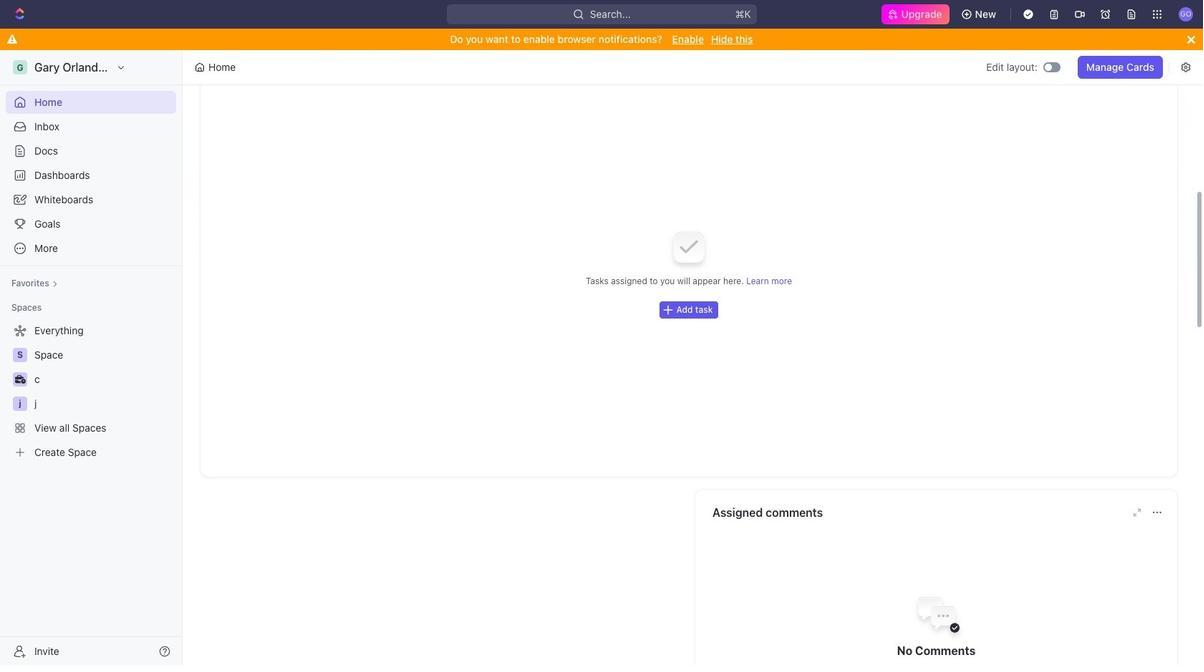Task type: vqa. For each thing, say whether or not it's contained in the screenshot.
business time "image"
yes



Task type: locate. For each thing, give the bounding box(es) containing it.
tree
[[6, 319, 176, 464]]

space, , element
[[13, 348, 27, 362]]



Task type: describe. For each thing, give the bounding box(es) containing it.
sidebar navigation
[[0, 50, 186, 665]]

tree inside sidebar navigation
[[6, 319, 176, 464]]

gary orlando's workspace, , element
[[13, 60, 27, 74]]

business time image
[[15, 375, 25, 384]]

j, , element
[[13, 397, 27, 411]]



